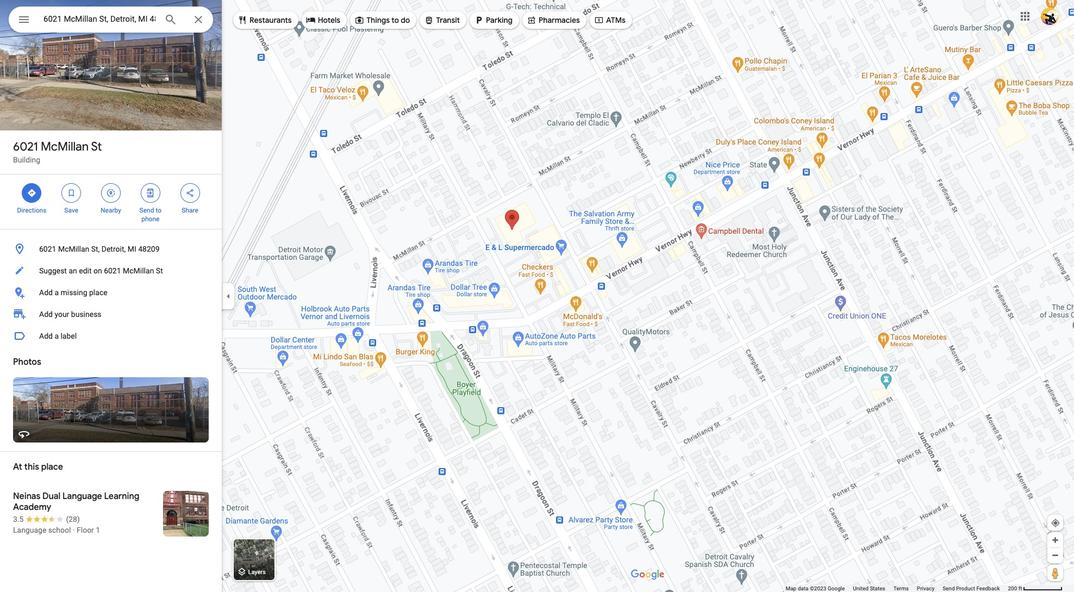 Task type: locate. For each thing, give the bounding box(es) containing it.
suggest an edit on 6021 mcmillan st button
[[0, 260, 222, 282]]

200 ft
[[1009, 586, 1023, 592]]

to left do at the left of page
[[392, 15, 399, 25]]

add for add your business
[[39, 310, 53, 319]]

1 add from the top
[[39, 288, 53, 297]]

1 vertical spatial mcmillan
[[58, 245, 89, 253]]

a left label
[[55, 332, 59, 340]]

your
[[55, 310, 69, 319]]

 parking
[[474, 14, 513, 26]]

data
[[798, 586, 809, 592]]

at
[[13, 462, 22, 473]]

detroit,
[[102, 245, 126, 253]]

a inside "button"
[[55, 332, 59, 340]]

3 add from the top
[[39, 332, 53, 340]]

add a label
[[39, 332, 77, 340]]

1 vertical spatial place
[[41, 462, 63, 473]]

0 vertical spatial add
[[39, 288, 53, 297]]

0 vertical spatial 6021
[[13, 139, 38, 154]]

2 add from the top
[[39, 310, 53, 319]]

edit
[[79, 266, 92, 275]]

1 vertical spatial add
[[39, 310, 53, 319]]

to inside  things to do
[[392, 15, 399, 25]]

send product feedback
[[943, 586, 1000, 592]]

1 horizontal spatial send
[[943, 586, 955, 592]]

footer
[[786, 585, 1009, 592]]


[[306, 14, 316, 26]]

place right this
[[41, 462, 63, 473]]

0 vertical spatial send
[[140, 207, 154, 214]]

6021 for st,
[[39, 245, 56, 253]]

2 a from the top
[[55, 332, 59, 340]]

1 horizontal spatial to
[[392, 15, 399, 25]]

an
[[69, 266, 77, 275]]

3.5 stars 28 reviews image
[[13, 514, 80, 525]]

mcmillan up 
[[41, 139, 89, 154]]

a left missing
[[55, 288, 59, 297]]

0 horizontal spatial language
[[13, 526, 46, 535]]

mcmillan
[[41, 139, 89, 154], [58, 245, 89, 253], [123, 266, 154, 275]]

atms
[[606, 15, 626, 25]]


[[424, 14, 434, 26]]

zoom out image
[[1052, 551, 1060, 560]]

1 horizontal spatial place
[[89, 288, 107, 297]]


[[238, 14, 247, 26]]

footer inside google maps element
[[786, 585, 1009, 592]]

a
[[55, 288, 59, 297], [55, 332, 59, 340]]

6021 McMillan St, Detroit, MI 48209 field
[[9, 7, 213, 33]]

1 vertical spatial language
[[13, 526, 46, 535]]

feedback
[[977, 586, 1000, 592]]

add inside "button"
[[39, 332, 53, 340]]

1 horizontal spatial 6021
[[39, 245, 56, 253]]

place
[[89, 288, 107, 297], [41, 462, 63, 473]]

mcmillan inside 6021 mcmillan st building
[[41, 139, 89, 154]]

200 ft button
[[1009, 586, 1063, 592]]

 pharmacies
[[527, 14, 580, 26]]

·
[[73, 526, 75, 535]]

6021 inside 6021 mcmillan st building
[[13, 139, 38, 154]]

6021 for st
[[13, 139, 38, 154]]

at this place
[[13, 462, 63, 473]]

show your location image
[[1051, 518, 1061, 528]]

language up (28)
[[63, 491, 102, 502]]

footer containing map data ©2023 google
[[786, 585, 1009, 592]]

send
[[140, 207, 154, 214], [943, 586, 955, 592]]

mcmillan for st,
[[58, 245, 89, 253]]


[[146, 187, 155, 199]]

0 horizontal spatial st
[[91, 139, 102, 154]]

0 horizontal spatial send
[[140, 207, 154, 214]]

1 a from the top
[[55, 288, 59, 297]]

mcmillan down the mi
[[123, 266, 154, 275]]

a inside button
[[55, 288, 59, 297]]

0 vertical spatial mcmillan
[[41, 139, 89, 154]]

6021 up building
[[13, 139, 38, 154]]


[[185, 187, 195, 199]]

1 vertical spatial a
[[55, 332, 59, 340]]

do
[[401, 15, 410, 25]]

st inside button
[[156, 266, 163, 275]]

1 vertical spatial to
[[156, 207, 162, 214]]

add left label
[[39, 332, 53, 340]]

1 horizontal spatial st
[[156, 266, 163, 275]]

google
[[828, 586, 845, 592]]

6021
[[13, 139, 38, 154], [39, 245, 56, 253], [104, 266, 121, 275]]

1 vertical spatial st
[[156, 266, 163, 275]]

send inside send product feedback button
[[943, 586, 955, 592]]

send for send to phone
[[140, 207, 154, 214]]

add down suggest
[[39, 288, 53, 297]]

united
[[853, 586, 869, 592]]

send left product at bottom right
[[943, 586, 955, 592]]

6021 right on
[[104, 266, 121, 275]]

1 vertical spatial send
[[943, 586, 955, 592]]

0 vertical spatial place
[[89, 288, 107, 297]]

200
[[1009, 586, 1018, 592]]

learning
[[104, 491, 140, 502]]

add left your
[[39, 310, 53, 319]]

mcmillan left st,
[[58, 245, 89, 253]]

None field
[[44, 13, 156, 26]]

2 vertical spatial add
[[39, 332, 53, 340]]

place down on
[[89, 288, 107, 297]]

2 horizontal spatial 6021
[[104, 266, 121, 275]]

privacy button
[[917, 585, 935, 592]]

add for add a label
[[39, 332, 53, 340]]

send inside send to phone
[[140, 207, 154, 214]]

language
[[63, 491, 102, 502], [13, 526, 46, 535]]

0 vertical spatial to
[[392, 15, 399, 25]]

mi
[[128, 245, 136, 253]]


[[66, 187, 76, 199]]

 atms
[[594, 14, 626, 26]]

states
[[870, 586, 886, 592]]

neinas dual language learning academy
[[13, 491, 140, 513]]

terms button
[[894, 585, 909, 592]]

0 horizontal spatial place
[[41, 462, 63, 473]]

send up the phone
[[140, 207, 154, 214]]

6021 up suggest
[[39, 245, 56, 253]]

(28)
[[66, 515, 80, 524]]

1 horizontal spatial language
[[63, 491, 102, 502]]

0 vertical spatial st
[[91, 139, 102, 154]]

1 vertical spatial 6021
[[39, 245, 56, 253]]

0 vertical spatial a
[[55, 288, 59, 297]]

label
[[61, 332, 77, 340]]

0 horizontal spatial 6021
[[13, 139, 38, 154]]

0 horizontal spatial to
[[156, 207, 162, 214]]

actions for 6021 mcmillan st region
[[0, 175, 222, 229]]

hotels
[[318, 15, 341, 25]]

academy
[[13, 502, 51, 513]]


[[27, 187, 37, 199]]

to up the phone
[[156, 207, 162, 214]]

united states button
[[853, 585, 886, 592]]

send to phone
[[140, 207, 162, 223]]

2 vertical spatial mcmillan
[[123, 266, 154, 275]]

 transit
[[424, 14, 460, 26]]

0 vertical spatial language
[[63, 491, 102, 502]]

3.5
[[13, 515, 24, 524]]

language down 3.5
[[13, 526, 46, 535]]

add
[[39, 288, 53, 297], [39, 310, 53, 319], [39, 332, 53, 340]]

to
[[392, 15, 399, 25], [156, 207, 162, 214]]


[[106, 187, 116, 199]]

add inside button
[[39, 288, 53, 297]]



Task type: describe. For each thing, give the bounding box(es) containing it.
share
[[182, 207, 198, 214]]

a for missing
[[55, 288, 59, 297]]

photos
[[13, 357, 41, 368]]

ft
[[1019, 586, 1023, 592]]

a for label
[[55, 332, 59, 340]]

language school · floor 1
[[13, 526, 100, 535]]

to inside send to phone
[[156, 207, 162, 214]]

terms
[[894, 586, 909, 592]]

 restaurants
[[238, 14, 292, 26]]

collapse side panel image
[[222, 290, 234, 302]]

pharmacies
[[539, 15, 580, 25]]

this
[[24, 462, 39, 473]]


[[474, 14, 484, 26]]

add for add a missing place
[[39, 288, 53, 297]]

6021 mcmillan st, detroit, mi 48209 button
[[0, 238, 222, 260]]

suggest
[[39, 266, 67, 275]]

business
[[71, 310, 101, 319]]

st,
[[91, 245, 100, 253]]

st inside 6021 mcmillan st building
[[91, 139, 102, 154]]

add your business link
[[0, 303, 222, 325]]

privacy
[[917, 586, 935, 592]]

send product feedback button
[[943, 585, 1000, 592]]

zoom in image
[[1052, 536, 1060, 544]]

map
[[786, 586, 797, 592]]


[[355, 14, 364, 26]]

6021 mcmillan st building
[[13, 139, 102, 164]]

layers
[[248, 569, 266, 576]]

add a label button
[[0, 325, 222, 347]]


[[527, 14, 537, 26]]

 button
[[9, 7, 39, 35]]

google account: ben nelson  
(ben.nelson1980@gmail.com) image
[[1041, 7, 1059, 25]]

parking
[[486, 15, 513, 25]]

48209
[[138, 245, 160, 253]]

language inside neinas dual language learning academy
[[63, 491, 102, 502]]

transit
[[436, 15, 460, 25]]

on
[[94, 266, 102, 275]]

floor
[[77, 526, 94, 535]]

united states
[[853, 586, 886, 592]]

©2023
[[810, 586, 827, 592]]

add your business
[[39, 310, 101, 319]]

google maps element
[[0, 0, 1075, 592]]

place inside button
[[89, 288, 107, 297]]

mcmillan for st
[[41, 139, 89, 154]]

restaurants
[[250, 15, 292, 25]]


[[594, 14, 604, 26]]

missing
[[61, 288, 87, 297]]

save
[[64, 207, 78, 214]]


[[17, 12, 30, 27]]

2 vertical spatial 6021
[[104, 266, 121, 275]]

6021 mcmillan st main content
[[0, 0, 222, 592]]

dual
[[42, 491, 61, 502]]

nearby
[[101, 207, 121, 214]]

show street view coverage image
[[1048, 565, 1064, 581]]

1
[[96, 526, 100, 535]]

add a missing place button
[[0, 282, 222, 303]]

 hotels
[[306, 14, 341, 26]]

product
[[957, 586, 976, 592]]

 search field
[[9, 7, 213, 35]]

neinas
[[13, 491, 40, 502]]

none field inside 6021 mcmillan st, detroit, mi 48209 field
[[44, 13, 156, 26]]

suggest an edit on 6021 mcmillan st
[[39, 266, 163, 275]]

phone
[[142, 215, 160, 223]]

 things to do
[[355, 14, 410, 26]]

building
[[13, 156, 40, 164]]

directions
[[17, 207, 46, 214]]

map data ©2023 google
[[786, 586, 845, 592]]

add a missing place
[[39, 288, 107, 297]]

things
[[367, 15, 390, 25]]

school
[[48, 526, 71, 535]]

6021 mcmillan st, detroit, mi 48209
[[39, 245, 160, 253]]

send for send product feedback
[[943, 586, 955, 592]]



Task type: vqa. For each thing, say whether or not it's contained in the screenshot.


